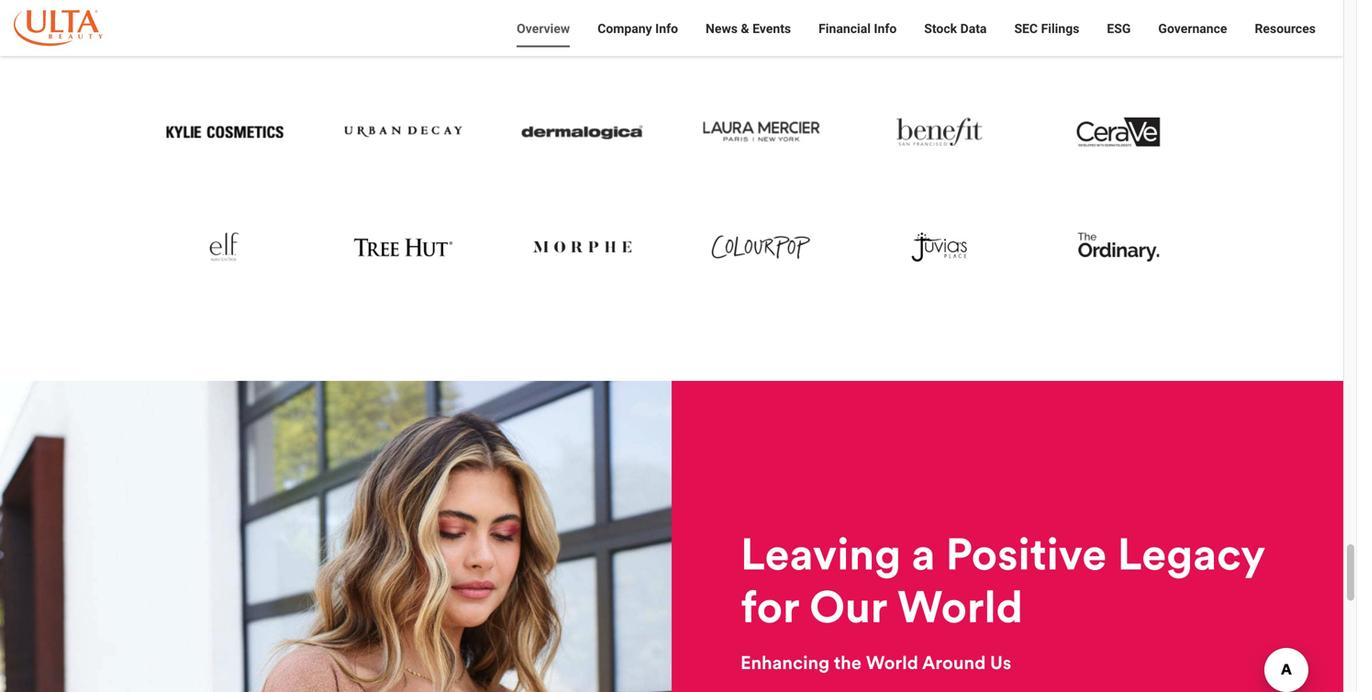 Task type: vqa. For each thing, say whether or not it's contained in the screenshot.
Governance
yes



Task type: locate. For each thing, give the bounding box(es) containing it.
financial
[[819, 21, 871, 36]]

main element
[[0, 0, 1344, 56]]

info inside 'link'
[[656, 21, 679, 36]]

0 vertical spatial world
[[898, 579, 1024, 635]]

investor
[[516, 21, 563, 36]]

info right company
[[656, 21, 679, 36]]

world
[[898, 579, 1024, 635], [867, 652, 919, 674]]

company
[[598, 21, 653, 36]]

info for financial info
[[874, 21, 897, 36]]

legacy
[[1118, 526, 1265, 582]]

stock data link
[[911, 18, 1001, 56]]

data
[[961, 21, 987, 36]]

enhancing
[[741, 652, 830, 674]]

sec filings
[[1015, 21, 1080, 36]]

overview
[[517, 21, 570, 36]]

sec
[[1015, 21, 1039, 36]]

events
[[753, 21, 792, 36]]

info
[[656, 21, 679, 36], [874, 21, 897, 36]]

world right the
[[867, 652, 919, 674]]

1 info from the left
[[656, 21, 679, 36]]

1 vertical spatial world
[[867, 652, 919, 674]]

2 info from the left
[[874, 21, 897, 36]]

a
[[912, 526, 936, 582]]

news
[[706, 21, 738, 36]]

stock data
[[925, 21, 987, 36]]

financial info link
[[805, 18, 911, 56]]

0 horizontal spatial info
[[656, 21, 679, 36]]

world up around
[[898, 579, 1024, 635]]

governance
[[1159, 21, 1228, 36]]

for
[[741, 579, 799, 635]]

governance link
[[1145, 18, 1242, 56]]

info right financial
[[874, 21, 897, 36]]

investor link
[[502, 18, 563, 56]]

1 horizontal spatial info
[[874, 21, 897, 36]]



Task type: describe. For each thing, give the bounding box(es) containing it.
news & events link
[[692, 18, 805, 56]]

resources link
[[1242, 18, 1330, 56]]

filings
[[1042, 21, 1080, 36]]

enhancing the world around us
[[741, 652, 1012, 674]]

stock
[[925, 21, 958, 36]]

our
[[810, 579, 887, 635]]

financial info
[[819, 21, 897, 36]]

ulta beauty, inc. image
[[14, 10, 103, 46]]

sec filings link
[[1001, 18, 1094, 56]]

news & events
[[706, 21, 792, 36]]

leaving
[[741, 526, 902, 582]]

the
[[834, 652, 862, 674]]

info for company info
[[656, 21, 679, 36]]

world inside leaving a positive legacy for our world
[[898, 579, 1024, 635]]

company info
[[598, 21, 679, 36]]

esg link
[[1094, 18, 1145, 56]]

company info link
[[584, 18, 692, 56]]

leaving a positive legacy for our world
[[741, 526, 1265, 635]]

overview link
[[503, 18, 584, 56]]

positive
[[946, 526, 1108, 582]]

resources
[[1256, 21, 1317, 36]]

around
[[923, 652, 986, 674]]

us
[[991, 652, 1012, 674]]

&
[[741, 21, 750, 36]]

esg
[[1108, 21, 1132, 36]]



